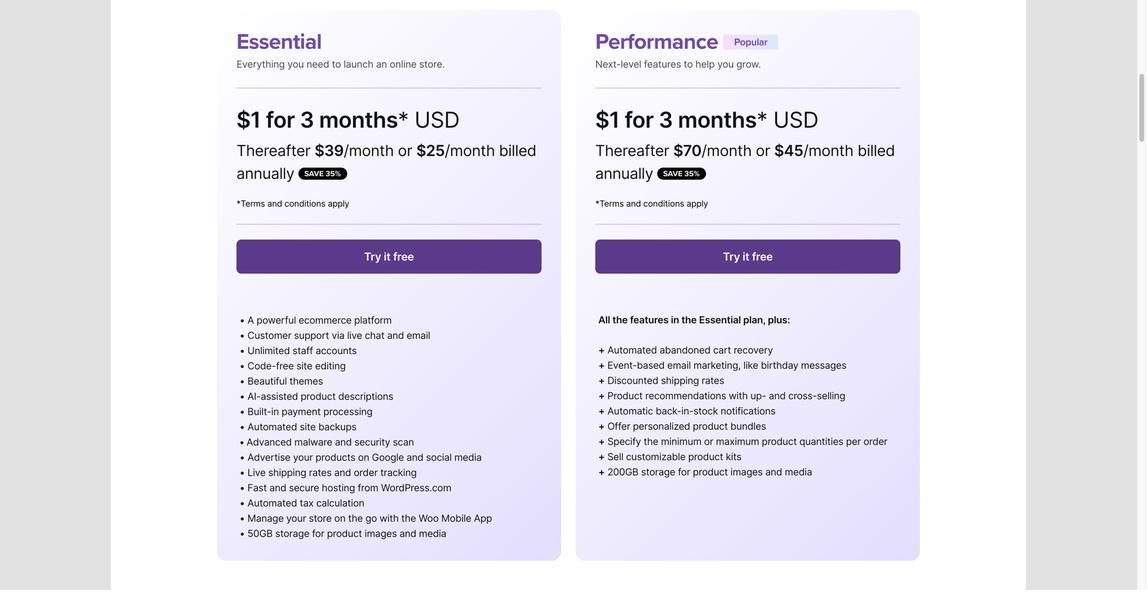 Task type: describe. For each thing, give the bounding box(es) containing it.
a
[[248, 315, 254, 327]]

3 for essential
[[300, 106, 314, 133]]

1 vertical spatial automated
[[248, 422, 297, 433]]

tax
[[300, 498, 314, 510]]

1 horizontal spatial media
[[455, 452, 482, 464]]

order inside + automated abandoned cart recovery + event-based email marketing, like birthday messages + discounted shipping rates + product recommendations with up- and cross-selling + automatic back-in-stock notifications + offer personalized product bundles + specify the minimum or maximum product quantities per order + sell customizable product kits + 200gb storage for product images and media
[[864, 436, 888, 448]]

+ automated abandoned cart recovery + event-based email marketing, like birthday messages + discounted shipping rates + product recommendations with up- and cross-selling + automatic back-in-stock notifications + offer personalized product bundles + specify the minimum or maximum product quantities per order + sell customizable product kits + 200gb storage for product images and media
[[599, 345, 888, 479]]

9 + from the top
[[599, 467, 605, 479]]

usd for performance
[[774, 106, 819, 133]]

per
[[846, 436, 861, 448]]

security
[[355, 437, 390, 449]]

store
[[309, 513, 332, 525]]

ai-
[[248, 391, 261, 403]]

*terms for performance
[[596, 199, 624, 209]]

for inside + automated abandoned cart recovery + event-based email marketing, like birthday messages + discounted shipping rates + product recommendations with up- and cross-selling + automatic back-in-stock notifications + offer personalized product bundles + specify the minimum or maximum product quantities per order + sell customizable product kits + 200gb storage for product images and media
[[678, 467, 691, 479]]

2 • from the top
[[240, 330, 245, 342]]

marketing,
[[694, 360, 741, 372]]

*terms and conditions apply for essential
[[237, 199, 349, 209]]

/month billed annually for essential
[[237, 142, 537, 183]]

thereafter $70 /month or $45
[[596, 142, 804, 160]]

via
[[332, 330, 345, 342]]

images inside + automated abandoned cart recovery + event-based email marketing, like birthday messages + discounted shipping rates + product recommendations with up- and cross-selling + automatic back-in-stock notifications + offer personalized product bundles + specify the minimum or maximum product quantities per order + sell customizable product kits + 200gb storage for product images and media
[[731, 467, 763, 479]]

2 to from the left
[[684, 58, 693, 70]]

everything
[[237, 58, 285, 70]]

social
[[426, 452, 452, 464]]

try it free link for essential
[[237, 240, 542, 274]]

• a powerful ecommerce platform • customer support via live chat and email • unlimited staff accounts • code-free site editing • beautiful themes • ai-assisted product descriptions • built-in payment processing • automated site backups • advanced malware and security scan • advertise your products on google and social media • live shipping rates and order tracking • fast and secure hosting from wordpress.com • automated tax calculation • manage your store on the go with the woo mobile app • 50gb storage for product images and media
[[240, 315, 492, 540]]

50gb
[[248, 528, 273, 540]]

you inside essential everything you need to launch an online store.
[[288, 58, 304, 70]]

try it free link for performance
[[596, 240, 901, 274]]

like
[[744, 360, 759, 372]]

plus:
[[768, 314, 790, 326]]

online
[[390, 58, 417, 70]]

the right the all
[[613, 314, 628, 326]]

messages
[[801, 360, 847, 372]]

1 horizontal spatial essential
[[699, 314, 741, 326]]

months for essential
[[319, 106, 398, 133]]

themes
[[290, 376, 323, 388]]

recovery
[[734, 345, 773, 356]]

* for performance
[[757, 106, 768, 133]]

200gb
[[608, 467, 639, 479]]

the left woo
[[401, 513, 416, 525]]

annually for essential
[[237, 164, 295, 183]]

staff
[[293, 345, 313, 357]]

1 /month from the left
[[344, 142, 394, 160]]

it for performance
[[743, 250, 750, 264]]

notifications
[[721, 406, 776, 418]]

$1 for 3 months * usd for performance
[[596, 106, 819, 133]]

4 + from the top
[[599, 390, 605, 402]]

cross-
[[789, 390, 817, 402]]

built-
[[248, 406, 271, 418]]

help
[[696, 58, 715, 70]]

beautiful
[[248, 376, 287, 388]]

quantities
[[800, 436, 844, 448]]

3 + from the top
[[599, 375, 605, 387]]

for down level on the right of the page
[[625, 106, 654, 133]]

essential everything you need to launch an online store.
[[237, 29, 445, 70]]

code-
[[248, 360, 276, 372]]

4 • from the top
[[240, 360, 245, 372]]

advanced
[[247, 437, 292, 449]]

5 • from the top
[[240, 376, 245, 388]]

advertise
[[248, 452, 291, 464]]

9 • from the top
[[240, 437, 244, 449]]

accounts
[[316, 345, 357, 357]]

mobile
[[441, 513, 472, 525]]

6 + from the top
[[599, 421, 605, 433]]

in-
[[682, 406, 694, 418]]

billed for performance
[[858, 142, 895, 160]]

customizable
[[626, 451, 686, 463]]

product down bundles
[[762, 436, 797, 448]]

6 • from the top
[[240, 391, 245, 403]]

product
[[608, 390, 643, 402]]

editing
[[315, 360, 346, 372]]

with inside + automated abandoned cart recovery + event-based email marketing, like birthday messages + discounted shipping rates + product recommendations with up- and cross-selling + automatic back-in-stock notifications + offer personalized product bundles + specify the minimum or maximum product quantities per order + sell customizable product kits + 200gb storage for product images and media
[[729, 390, 748, 402]]

secure
[[289, 483, 319, 494]]

live
[[347, 330, 362, 342]]

performance
[[596, 29, 724, 55]]

2 you from the left
[[718, 58, 734, 70]]

/month billed annually for performance
[[596, 142, 895, 183]]

7 + from the top
[[599, 436, 605, 448]]

stock
[[694, 406, 718, 418]]

an
[[376, 58, 387, 70]]

product left kits
[[688, 451, 723, 463]]

1 horizontal spatial in
[[671, 314, 679, 326]]

annually for performance
[[596, 164, 654, 183]]

rates inside + automated abandoned cart recovery + event-based email marketing, like birthday messages + discounted shipping rates + product recommendations with up- and cross-selling + automatic back-in-stock notifications + offer personalized product bundles + specify the minimum or maximum product quantities per order + sell customizable product kits + 200gb storage for product images and media
[[702, 375, 725, 387]]

calculation
[[316, 498, 364, 510]]

selling
[[817, 390, 846, 402]]

from
[[358, 483, 379, 494]]

1 • from the top
[[240, 315, 245, 327]]

woo
[[419, 513, 439, 525]]

customer
[[248, 330, 292, 342]]

media inside + automated abandoned cart recovery + event-based email marketing, like birthday messages + discounted shipping rates + product recommendations with up- and cross-selling + automatic back-in-stock notifications + offer personalized product bundles + specify the minimum or maximum product quantities per order + sell customizable product kits + 200gb storage for product images and media
[[785, 467, 813, 479]]

app
[[474, 513, 492, 525]]

payment
[[282, 406, 321, 418]]

unlimited
[[248, 345, 290, 357]]

shipping inside • a powerful ecommerce platform • customer support via live chat and email • unlimited staff accounts • code-free site editing • beautiful themes • ai-assisted product descriptions • built-in payment processing • automated site backups • advanced malware and security scan • advertise your products on google and social media • live shipping rates and order tracking • fast and secure hosting from wordpress.com • automated tax calculation • manage your store on the go with the woo mobile app • 50gb storage for product images and media
[[268, 467, 306, 479]]

automatic
[[608, 406, 653, 418]]

kits
[[726, 451, 742, 463]]

images inside • a powerful ecommerce platform • customer support via live chat and email • unlimited staff accounts • code-free site editing • beautiful themes • ai-assisted product descriptions • built-in payment processing • automated site backups • advanced malware and security scan • advertise your products on google and social media • live shipping rates and order tracking • fast and secure hosting from wordpress.com • automated tax calculation • manage your store on the go with the woo mobile app • 50gb storage for product images and media
[[365, 528, 397, 540]]

5 + from the top
[[599, 406, 605, 418]]

support
[[294, 330, 329, 342]]

10 • from the top
[[240, 452, 245, 464]]

scan
[[393, 437, 414, 449]]

12 • from the top
[[240, 483, 245, 494]]

product down themes
[[301, 391, 336, 403]]

free inside • a powerful ecommerce platform • customer support via live chat and email • unlimited staff accounts • code-free site editing • beautiful themes • ai-assisted product descriptions • built-in payment processing • automated site backups • advanced malware and security scan • advertise your products on google and social media • live shipping rates and order tracking • fast and secure hosting from wordpress.com • automated tax calculation • manage your store on the go with the woo mobile app • 50gb storage for product images and media
[[276, 360, 294, 372]]

event-
[[608, 360, 637, 372]]

the up abandoned
[[682, 314, 697, 326]]

product down stock
[[693, 421, 728, 433]]

maximum
[[716, 436, 759, 448]]

malware
[[295, 437, 332, 449]]

tracking
[[380, 467, 417, 479]]

try for performance
[[723, 250, 740, 264]]

3 /month from the left
[[702, 142, 752, 160]]

level
[[621, 58, 642, 70]]

discounted
[[608, 375, 659, 387]]

*terms for essential
[[237, 199, 265, 209]]

launch
[[344, 58, 374, 70]]

in inside • a powerful ecommerce platform • customer support via live chat and email • unlimited staff accounts • code-free site editing • beautiful themes • ai-assisted product descriptions • built-in payment processing • automated site backups • advanced malware and security scan • advertise your products on google and social media • live shipping rates and order tracking • fast and secure hosting from wordpress.com • automated tax calculation • manage your store on the go with the woo mobile app • 50gb storage for product images and media
[[271, 406, 279, 418]]

next-level features to help you grow.
[[596, 58, 761, 70]]

back-
[[656, 406, 682, 418]]

1 vertical spatial your
[[286, 513, 306, 525]]

$39
[[315, 142, 344, 160]]

bundles
[[731, 421, 766, 433]]

or for essential
[[398, 142, 412, 160]]



Task type: locate. For each thing, give the bounding box(es) containing it.
it
[[384, 250, 391, 264], [743, 250, 750, 264]]

billed for essential
[[499, 142, 537, 160]]

usd up $45
[[774, 106, 819, 133]]

conditions down $39
[[285, 199, 326, 209]]

1 horizontal spatial on
[[358, 452, 369, 464]]

apply for performance
[[687, 199, 708, 209]]

2 thereafter from the left
[[596, 142, 670, 160]]

store.
[[419, 58, 445, 70]]

try
[[364, 250, 381, 264], [723, 250, 740, 264]]

images
[[731, 467, 763, 479], [365, 528, 397, 540]]

free
[[393, 250, 414, 264], [752, 250, 773, 264], [276, 360, 294, 372]]

$45
[[775, 142, 804, 160]]

annually
[[237, 164, 295, 183], [596, 164, 654, 183]]

based
[[637, 360, 665, 372]]

+ left product
[[599, 390, 605, 402]]

conditions down $70
[[644, 199, 685, 209]]

2 horizontal spatial free
[[752, 250, 773, 264]]

0 vertical spatial with
[[729, 390, 748, 402]]

next-
[[596, 58, 621, 70]]

descriptions
[[338, 391, 394, 403]]

plan,
[[744, 314, 766, 326]]

$1 for essential
[[237, 106, 261, 133]]

14 • from the top
[[240, 513, 245, 525]]

1 *terms from the left
[[237, 199, 265, 209]]

0 horizontal spatial $1
[[237, 106, 261, 133]]

0 horizontal spatial rates
[[309, 467, 332, 479]]

apply down thereafter $39 /month or $25
[[328, 199, 349, 209]]

8 + from the top
[[599, 451, 605, 463]]

*terms and conditions apply for performance
[[596, 199, 708, 209]]

media down woo
[[419, 528, 447, 540]]

try for essential
[[364, 250, 381, 264]]

2 months from the left
[[678, 106, 757, 133]]

the left go
[[348, 513, 363, 525]]

cart
[[713, 345, 731, 356]]

essential inside essential everything you need to launch an online store.
[[237, 29, 322, 55]]

to
[[332, 58, 341, 70], [684, 58, 693, 70]]

birthday
[[761, 360, 799, 372]]

free for essential
[[393, 250, 414, 264]]

2 conditions from the left
[[644, 199, 685, 209]]

+ left discounted
[[599, 375, 605, 387]]

0 horizontal spatial media
[[419, 528, 447, 540]]

usd up the $25
[[415, 106, 460, 133]]

0 horizontal spatial 3
[[300, 106, 314, 133]]

0 horizontal spatial usd
[[415, 106, 460, 133]]

for
[[266, 106, 295, 133], [625, 106, 654, 133], [678, 467, 691, 479], [312, 528, 325, 540]]

13 • from the top
[[240, 498, 245, 510]]

1 vertical spatial with
[[380, 513, 399, 525]]

you left need
[[288, 58, 304, 70]]

0 horizontal spatial images
[[365, 528, 397, 540]]

1 horizontal spatial or
[[704, 436, 714, 448]]

images down kits
[[731, 467, 763, 479]]

1 horizontal spatial it
[[743, 250, 750, 264]]

or right minimum
[[704, 436, 714, 448]]

shipping inside + automated abandoned cart recovery + event-based email marketing, like birthday messages + discounted shipping rates + product recommendations with up- and cross-selling + automatic back-in-stock notifications + offer personalized product bundles + specify the minimum or maximum product quantities per order + sell customizable product kits + 200gb storage for product images and media
[[661, 375, 699, 387]]

images down go
[[365, 528, 397, 540]]

recommendations
[[646, 390, 726, 402]]

1 horizontal spatial months
[[678, 106, 757, 133]]

months up thereafter $39 /month or $25
[[319, 106, 398, 133]]

15 • from the top
[[240, 528, 245, 540]]

+ left event-
[[599, 360, 605, 372]]

site down staff
[[297, 360, 313, 372]]

on down calculation
[[334, 513, 346, 525]]

try it free for essential
[[364, 250, 414, 264]]

0 horizontal spatial *terms
[[237, 199, 265, 209]]

usd for essential
[[415, 106, 460, 133]]

3 for performance
[[659, 106, 673, 133]]

0 horizontal spatial *
[[398, 106, 409, 133]]

essential up everything
[[237, 29, 322, 55]]

or inside + automated abandoned cart recovery + event-based email marketing, like birthday messages + discounted shipping rates + product recommendations with up- and cross-selling + automatic back-in-stock notifications + offer personalized product bundles + specify the minimum or maximum product quantities per order + sell customizable product kits + 200gb storage for product images and media
[[704, 436, 714, 448]]

1 vertical spatial email
[[668, 360, 691, 372]]

2 billed from the left
[[858, 142, 895, 160]]

shipping up recommendations
[[661, 375, 699, 387]]

storage down "manage"
[[275, 528, 310, 540]]

months
[[319, 106, 398, 133], [678, 106, 757, 133]]

3 up thereafter $70 /month or $45
[[659, 106, 673, 133]]

1 horizontal spatial storage
[[641, 467, 676, 479]]

backups
[[318, 422, 357, 433]]

1 vertical spatial essential
[[699, 314, 741, 326]]

1 vertical spatial media
[[785, 467, 813, 479]]

1 horizontal spatial try it free
[[723, 250, 773, 264]]

storage inside + automated abandoned cart recovery + event-based email marketing, like birthday messages + discounted shipping rates + product recommendations with up- and cross-selling + automatic back-in-stock notifications + offer personalized product bundles + specify the minimum or maximum product quantities per order + sell customizable product kits + 200gb storage for product images and media
[[641, 467, 676, 479]]

ecommerce
[[299, 315, 352, 327]]

1 horizontal spatial $1 for 3 months * usd
[[596, 106, 819, 133]]

2 * from the left
[[757, 106, 768, 133]]

0 vertical spatial email
[[407, 330, 430, 342]]

chat
[[365, 330, 385, 342]]

thereafter left $39
[[237, 142, 311, 160]]

sell
[[608, 451, 624, 463]]

* for essential
[[398, 106, 409, 133]]

on
[[358, 452, 369, 464], [334, 513, 346, 525]]

thereafter $39 /month or $25
[[237, 142, 445, 160]]

for down everything
[[266, 106, 295, 133]]

thereafter left $70
[[596, 142, 670, 160]]

to right need
[[332, 58, 341, 70]]

fast
[[248, 483, 267, 494]]

free for performance
[[752, 250, 773, 264]]

order inside • a powerful ecommerce platform • customer support via live chat and email • unlimited staff accounts • code-free site editing • beautiful themes • ai-assisted product descriptions • built-in payment processing • automated site backups • advanced malware and security scan • advertise your products on google and social media • live shipping rates and order tracking • fast and secure hosting from wordpress.com • automated tax calculation • manage your store on the go with the woo mobile app • 50gb storage for product images and media
[[354, 467, 378, 479]]

thereafter for essential
[[237, 142, 311, 160]]

rates inside • a powerful ecommerce platform • customer support via live chat and email • unlimited staff accounts • code-free site editing • beautiful themes • ai-assisted product descriptions • built-in payment processing • automated site backups • advanced malware and security scan • advertise your products on google and social media • live shipping rates and order tracking • fast and secure hosting from wordpress.com • automated tax calculation • manage your store on the go with the woo mobile app • 50gb storage for product images and media
[[309, 467, 332, 479]]

2 try it free from the left
[[723, 250, 773, 264]]

1 horizontal spatial rates
[[702, 375, 725, 387]]

conditions for performance
[[644, 199, 685, 209]]

try it free for performance
[[723, 250, 773, 264]]

in down assisted
[[271, 406, 279, 418]]

1 horizontal spatial annually
[[596, 164, 654, 183]]

or for performance
[[756, 142, 770, 160]]

0 horizontal spatial in
[[271, 406, 279, 418]]

0 horizontal spatial conditions
[[285, 199, 326, 209]]

0 horizontal spatial billed
[[499, 142, 537, 160]]

1 to from the left
[[332, 58, 341, 70]]

1 horizontal spatial *
[[757, 106, 768, 133]]

1 horizontal spatial to
[[684, 58, 693, 70]]

2 apply from the left
[[687, 199, 708, 209]]

1 horizontal spatial thereafter
[[596, 142, 670, 160]]

rates down products
[[309, 467, 332, 479]]

0 horizontal spatial essential
[[237, 29, 322, 55]]

$1 down next-
[[596, 106, 620, 133]]

0 horizontal spatial thereafter
[[237, 142, 311, 160]]

2 /month from the left
[[445, 142, 495, 160]]

rates
[[702, 375, 725, 387], [309, 467, 332, 479]]

storage
[[641, 467, 676, 479], [275, 528, 310, 540]]

your down tax
[[286, 513, 306, 525]]

apply
[[328, 199, 349, 209], [687, 199, 708, 209]]

0 vertical spatial on
[[358, 452, 369, 464]]

1 horizontal spatial $1
[[596, 106, 620, 133]]

0 vertical spatial features
[[644, 58, 681, 70]]

1 apply from the left
[[328, 199, 349, 209]]

1 vertical spatial shipping
[[268, 467, 306, 479]]

email inside + automated abandoned cart recovery + event-based email marketing, like birthday messages + discounted shipping rates + product recommendations with up- and cross-selling + automatic back-in-stock notifications + offer personalized product bundles + specify the minimum or maximum product quantities per order + sell customizable product kits + 200gb storage for product images and media
[[668, 360, 691, 372]]

for down store
[[312, 528, 325, 540]]

the inside + automated abandoned cart recovery + event-based email marketing, like birthday messages + discounted shipping rates + product recommendations with up- and cross-selling + automatic back-in-stock notifications + offer personalized product bundles + specify the minimum or maximum product quantities per order + sell customizable product kits + 200gb storage for product images and media
[[644, 436, 659, 448]]

1 $1 from the left
[[237, 106, 261, 133]]

0 horizontal spatial you
[[288, 58, 304, 70]]

0 vertical spatial media
[[455, 452, 482, 464]]

1 vertical spatial rates
[[309, 467, 332, 479]]

1 vertical spatial site
[[300, 422, 316, 433]]

for inside • a powerful ecommerce platform • customer support via live chat and email • unlimited staff accounts • code-free site editing • beautiful themes • ai-assisted product descriptions • built-in payment processing • automated site backups • advanced malware and security scan • advertise your products on google and social media • live shipping rates and order tracking • fast and secure hosting from wordpress.com • automated tax calculation • manage your store on the go with the woo mobile app • 50gb storage for product images and media
[[312, 528, 325, 540]]

products
[[316, 452, 356, 464]]

thereafter for performance
[[596, 142, 670, 160]]

* down online on the top of page
[[398, 106, 409, 133]]

1 vertical spatial storage
[[275, 528, 310, 540]]

offer
[[608, 421, 631, 433]]

hosting
[[322, 483, 355, 494]]

1 horizontal spatial try it free link
[[596, 240, 901, 274]]

manage
[[248, 513, 284, 525]]

0 vertical spatial essential
[[237, 29, 322, 55]]

try it free link
[[237, 240, 542, 274], [596, 240, 901, 274]]

1 /month billed annually from the left
[[237, 142, 537, 183]]

1 horizontal spatial email
[[668, 360, 691, 372]]

email inside • a powerful ecommerce platform • customer support via live chat and email • unlimited staff accounts • code-free site editing • beautiful themes • ai-assisted product descriptions • built-in payment processing • automated site backups • advanced malware and security scan • advertise your products on google and social media • live shipping rates and order tracking • fast and secure hosting from wordpress.com • automated tax calculation • manage your store on the go with the woo mobile app • 50gb storage for product images and media
[[407, 330, 430, 342]]

1 horizontal spatial apply
[[687, 199, 708, 209]]

1 vertical spatial images
[[365, 528, 397, 540]]

2 *terms and conditions apply from the left
[[596, 199, 708, 209]]

+ left the 'offer'
[[599, 421, 605, 433]]

$70
[[674, 142, 702, 160]]

1 $1 for 3 months * usd from the left
[[237, 106, 460, 133]]

features for in
[[630, 314, 669, 326]]

2 horizontal spatial media
[[785, 467, 813, 479]]

1 conditions from the left
[[285, 199, 326, 209]]

you right the help
[[718, 58, 734, 70]]

1 horizontal spatial /month billed annually
[[596, 142, 895, 183]]

0 horizontal spatial or
[[398, 142, 412, 160]]

$1 down everything
[[237, 106, 261, 133]]

*terms
[[237, 199, 265, 209], [596, 199, 624, 209]]

3 • from the top
[[240, 345, 245, 357]]

your down the malware
[[293, 452, 313, 464]]

thereafter
[[237, 142, 311, 160], [596, 142, 670, 160]]

2 it from the left
[[743, 250, 750, 264]]

0 horizontal spatial try it free
[[364, 250, 414, 264]]

for down minimum
[[678, 467, 691, 479]]

1 horizontal spatial with
[[729, 390, 748, 402]]

1 try from the left
[[364, 250, 381, 264]]

site up the malware
[[300, 422, 316, 433]]

* down grow.
[[757, 106, 768, 133]]

powerful
[[257, 315, 296, 327]]

1 horizontal spatial shipping
[[661, 375, 699, 387]]

0 vertical spatial storage
[[641, 467, 676, 479]]

live
[[248, 467, 266, 479]]

$1 for 3 months * usd up thereafter $70 /month or $45
[[596, 106, 819, 133]]

0 horizontal spatial shipping
[[268, 467, 306, 479]]

essential
[[237, 29, 322, 55], [699, 314, 741, 326]]

storage down the customizable at the right bottom of the page
[[641, 467, 676, 479]]

8 • from the top
[[240, 422, 245, 433]]

1 horizontal spatial usd
[[774, 106, 819, 133]]

to inside essential everything you need to launch an online store.
[[332, 58, 341, 70]]

+ left specify on the right bottom of the page
[[599, 436, 605, 448]]

automated up event-
[[608, 345, 657, 356]]

0 horizontal spatial to
[[332, 58, 341, 70]]

1 usd from the left
[[415, 106, 460, 133]]

0 horizontal spatial months
[[319, 106, 398, 133]]

2 try from the left
[[723, 250, 740, 264]]

1 it from the left
[[384, 250, 391, 264]]

+ down the all
[[599, 345, 605, 356]]

+ left the 200gb
[[599, 467, 605, 479]]

1 horizontal spatial order
[[864, 436, 888, 448]]

and
[[267, 199, 282, 209], [626, 199, 641, 209], [387, 330, 404, 342], [769, 390, 786, 402], [335, 437, 352, 449], [407, 452, 424, 464], [766, 467, 783, 479], [334, 467, 351, 479], [270, 483, 286, 494], [400, 528, 417, 540]]

conditions for essential
[[285, 199, 326, 209]]

0 horizontal spatial /month billed annually
[[237, 142, 537, 183]]

2 vertical spatial media
[[419, 528, 447, 540]]

0 horizontal spatial email
[[407, 330, 430, 342]]

with right go
[[380, 513, 399, 525]]

3 up thereafter $39 /month or $25
[[300, 106, 314, 133]]

7 • from the top
[[240, 406, 245, 418]]

with inside • a powerful ecommerce platform • customer support via live chat and email • unlimited staff accounts • code-free site editing • beautiful themes • ai-assisted product descriptions • built-in payment processing • automated site backups • advanced malware and security scan • advertise your products on google and social media • live shipping rates and order tracking • fast and secure hosting from wordpress.com • automated tax calculation • manage your store on the go with the woo mobile app • 50gb storage for product images and media
[[380, 513, 399, 525]]

automated inside + automated abandoned cart recovery + event-based email marketing, like birthday messages + discounted shipping rates + product recommendations with up- and cross-selling + automatic back-in-stock notifications + offer personalized product bundles + specify the minimum or maximum product quantities per order + sell customizable product kits + 200gb storage for product images and media
[[608, 345, 657, 356]]

months for performance
[[678, 106, 757, 133]]

rates down marketing,
[[702, 375, 725, 387]]

0 horizontal spatial with
[[380, 513, 399, 525]]

specify
[[608, 436, 641, 448]]

to left the help
[[684, 58, 693, 70]]

0 horizontal spatial apply
[[328, 199, 349, 209]]

0 horizontal spatial try it free link
[[237, 240, 542, 274]]

$1 for 3 months * usd
[[237, 106, 460, 133], [596, 106, 819, 133]]

it for essential
[[384, 250, 391, 264]]

order right per
[[864, 436, 888, 448]]

the up the customizable at the right bottom of the page
[[644, 436, 659, 448]]

or left $45
[[756, 142, 770, 160]]

try it free
[[364, 250, 414, 264], [723, 250, 773, 264]]

0 vertical spatial order
[[864, 436, 888, 448]]

1 horizontal spatial *terms and conditions apply
[[596, 199, 708, 209]]

1 annually from the left
[[237, 164, 295, 183]]

2 horizontal spatial or
[[756, 142, 770, 160]]

$1 for 3 months * usd for essential
[[237, 106, 460, 133]]

1 vertical spatial order
[[354, 467, 378, 479]]

2 annually from the left
[[596, 164, 654, 183]]

media down quantities
[[785, 467, 813, 479]]

1 vertical spatial on
[[334, 513, 346, 525]]

0 horizontal spatial $1 for 3 months * usd
[[237, 106, 460, 133]]

0 vertical spatial site
[[297, 360, 313, 372]]

2 *terms from the left
[[596, 199, 624, 209]]

0 vertical spatial images
[[731, 467, 763, 479]]

1 try it free link from the left
[[237, 240, 542, 274]]

automated up "manage"
[[248, 498, 297, 510]]

2 vertical spatial automated
[[248, 498, 297, 510]]

media right social
[[455, 452, 482, 464]]

1 horizontal spatial try
[[723, 250, 740, 264]]

$1
[[237, 106, 261, 133], [596, 106, 620, 133]]

1 try it free from the left
[[364, 250, 414, 264]]

all
[[599, 314, 610, 326]]

1 vertical spatial features
[[630, 314, 669, 326]]

0 horizontal spatial try
[[364, 250, 381, 264]]

1 horizontal spatial billed
[[858, 142, 895, 160]]

4 /month from the left
[[804, 142, 854, 160]]

0 vertical spatial automated
[[608, 345, 657, 356]]

processing
[[323, 406, 373, 418]]

platform
[[354, 315, 392, 327]]

0 vertical spatial in
[[671, 314, 679, 326]]

with
[[729, 390, 748, 402], [380, 513, 399, 525]]

apply for essential
[[328, 199, 349, 209]]

shipping up secure
[[268, 467, 306, 479]]

apply down thereafter $70 /month or $45
[[687, 199, 708, 209]]

features right the all
[[630, 314, 669, 326]]

or left the $25
[[398, 142, 412, 160]]

+ left 'automatic'
[[599, 406, 605, 418]]

order up "from"
[[354, 467, 378, 479]]

1 horizontal spatial you
[[718, 58, 734, 70]]

features
[[644, 58, 681, 70], [630, 314, 669, 326]]

0 horizontal spatial storage
[[275, 528, 310, 540]]

usd
[[415, 106, 460, 133], [774, 106, 819, 133]]

automated up advanced in the bottom left of the page
[[248, 422, 297, 433]]

0 vertical spatial shipping
[[661, 375, 699, 387]]

1 * from the left
[[398, 106, 409, 133]]

$25
[[417, 142, 445, 160]]

need
[[307, 58, 329, 70]]

2 $1 for 3 months * usd from the left
[[596, 106, 819, 133]]

months up thereafter $70 /month or $45
[[678, 106, 757, 133]]

shipping
[[661, 375, 699, 387], [268, 467, 306, 479]]

1 *terms and conditions apply from the left
[[237, 199, 349, 209]]

1 horizontal spatial conditions
[[644, 199, 685, 209]]

$1 for 3 months * usd up thereafter $39 /month or $25
[[237, 106, 460, 133]]

go
[[366, 513, 377, 525]]

1 horizontal spatial 3
[[659, 106, 673, 133]]

email down abandoned
[[668, 360, 691, 372]]

in up abandoned
[[671, 314, 679, 326]]

email right chat
[[407, 330, 430, 342]]

google
[[372, 452, 404, 464]]

2 3 from the left
[[659, 106, 673, 133]]

2 + from the top
[[599, 360, 605, 372]]

1 horizontal spatial free
[[393, 250, 414, 264]]

conditions
[[285, 199, 326, 209], [644, 199, 685, 209]]

2 try it free link from the left
[[596, 240, 901, 274]]

features for to
[[644, 58, 681, 70]]

*
[[398, 106, 409, 133], [757, 106, 768, 133]]

0 horizontal spatial on
[[334, 513, 346, 525]]

0 horizontal spatial it
[[384, 250, 391, 264]]

*terms and conditions apply
[[237, 199, 349, 209], [596, 199, 708, 209]]

abandoned
[[660, 345, 711, 356]]

1 billed from the left
[[499, 142, 537, 160]]

personalized
[[633, 421, 690, 433]]

+
[[599, 345, 605, 356], [599, 360, 605, 372], [599, 375, 605, 387], [599, 390, 605, 402], [599, 406, 605, 418], [599, 421, 605, 433], [599, 436, 605, 448], [599, 451, 605, 463], [599, 467, 605, 479]]

0 horizontal spatial annually
[[237, 164, 295, 183]]

with up 'notifications'
[[729, 390, 748, 402]]

you
[[288, 58, 304, 70], [718, 58, 734, 70]]

site
[[297, 360, 313, 372], [300, 422, 316, 433]]

assisted
[[261, 391, 298, 403]]

1 horizontal spatial *terms
[[596, 199, 624, 209]]

0 vertical spatial your
[[293, 452, 313, 464]]

2 $1 from the left
[[596, 106, 620, 133]]

0 vertical spatial rates
[[702, 375, 725, 387]]

1 3 from the left
[[300, 106, 314, 133]]

+ left sell
[[599, 451, 605, 463]]

2 usd from the left
[[774, 106, 819, 133]]

storage inside • a powerful ecommerce platform • customer support via live chat and email • unlimited staff accounts • code-free site editing • beautiful themes • ai-assisted product descriptions • built-in payment processing • automated site backups • advanced malware and security scan • advertise your products on google and social media • live shipping rates and order tracking • fast and secure hosting from wordpress.com • automated tax calculation • manage your store on the go with the woo mobile app • 50gb storage for product images and media
[[275, 528, 310, 540]]

1 months from the left
[[319, 106, 398, 133]]

minimum
[[661, 436, 702, 448]]

grow.
[[737, 58, 761, 70]]

1 thereafter from the left
[[237, 142, 311, 160]]

1 you from the left
[[288, 58, 304, 70]]

11 • from the top
[[240, 467, 245, 479]]

1 + from the top
[[599, 345, 605, 356]]

email
[[407, 330, 430, 342], [668, 360, 691, 372]]

essential up cart
[[699, 314, 741, 326]]

0 horizontal spatial *terms and conditions apply
[[237, 199, 349, 209]]

0 horizontal spatial order
[[354, 467, 378, 479]]

1 horizontal spatial images
[[731, 467, 763, 479]]

features down performance on the right of page
[[644, 58, 681, 70]]

0 horizontal spatial free
[[276, 360, 294, 372]]

1 vertical spatial in
[[271, 406, 279, 418]]

$1 for performance
[[596, 106, 620, 133]]

product down kits
[[693, 467, 728, 479]]

3
[[300, 106, 314, 133], [659, 106, 673, 133]]

product down store
[[327, 528, 362, 540]]

on down security
[[358, 452, 369, 464]]

up-
[[751, 390, 766, 402]]

2 /month billed annually from the left
[[596, 142, 895, 183]]



Task type: vqa. For each thing, say whether or not it's contained in the screenshot.
Search 'image'
no



